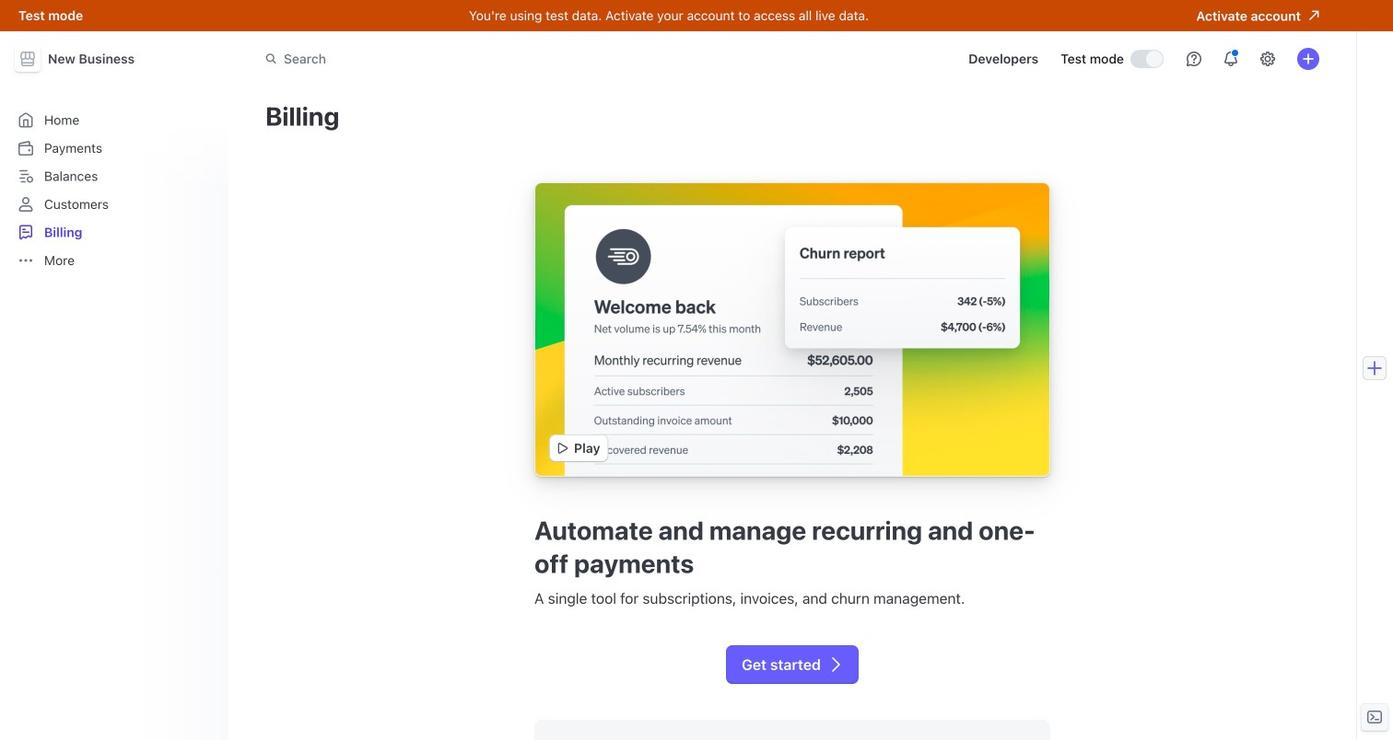 Task type: locate. For each thing, give the bounding box(es) containing it.
None search field
[[254, 42, 774, 76]]

notifications image
[[1224, 52, 1238, 66]]

Test mode checkbox
[[1131, 51, 1163, 67]]

note
[[534, 721, 1050, 741]]

settings image
[[1260, 52, 1275, 66]]

help image
[[1187, 52, 1201, 66]]



Task type: vqa. For each thing, say whether or not it's contained in the screenshot.
Test mode OPTION
yes



Task type: describe. For each thing, give the bounding box(es) containing it.
Search text field
[[254, 42, 774, 76]]

core navigation links element
[[11, 105, 217, 275]]



